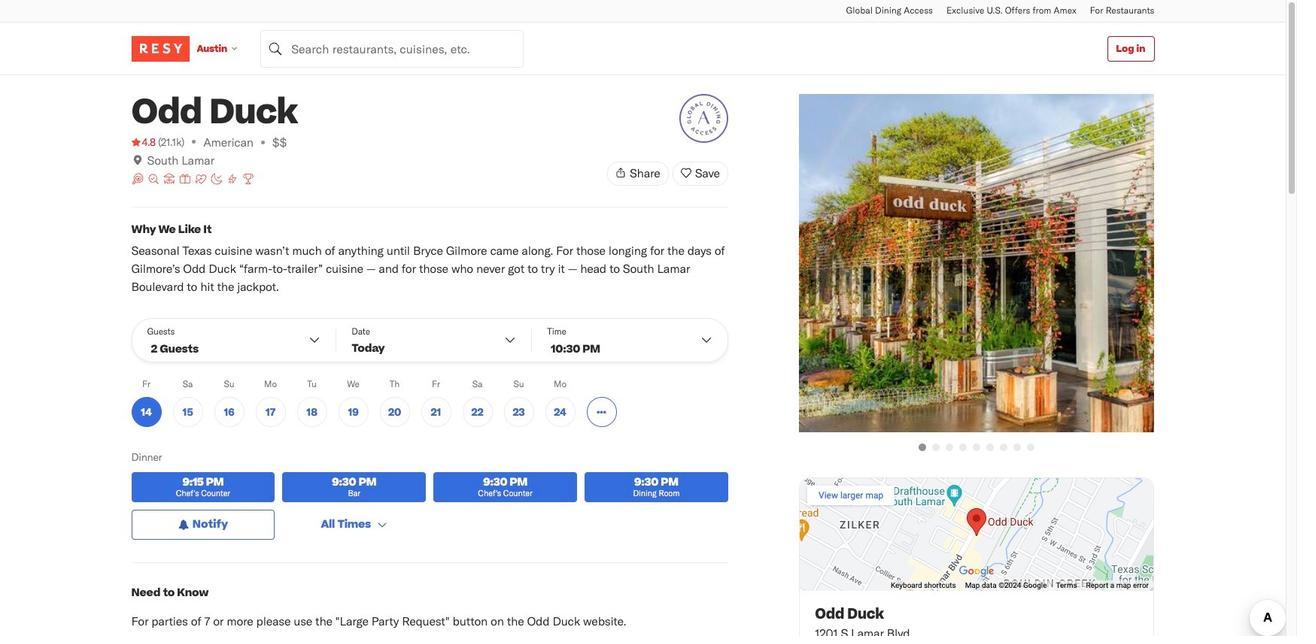 Task type: locate. For each thing, give the bounding box(es) containing it.
None field
[[261, 30, 524, 67]]

4.8 out of 5 stars image
[[131, 135, 156, 150]]



Task type: describe. For each thing, give the bounding box(es) containing it.
Search restaurants, cuisines, etc. text field
[[261, 30, 524, 67]]



